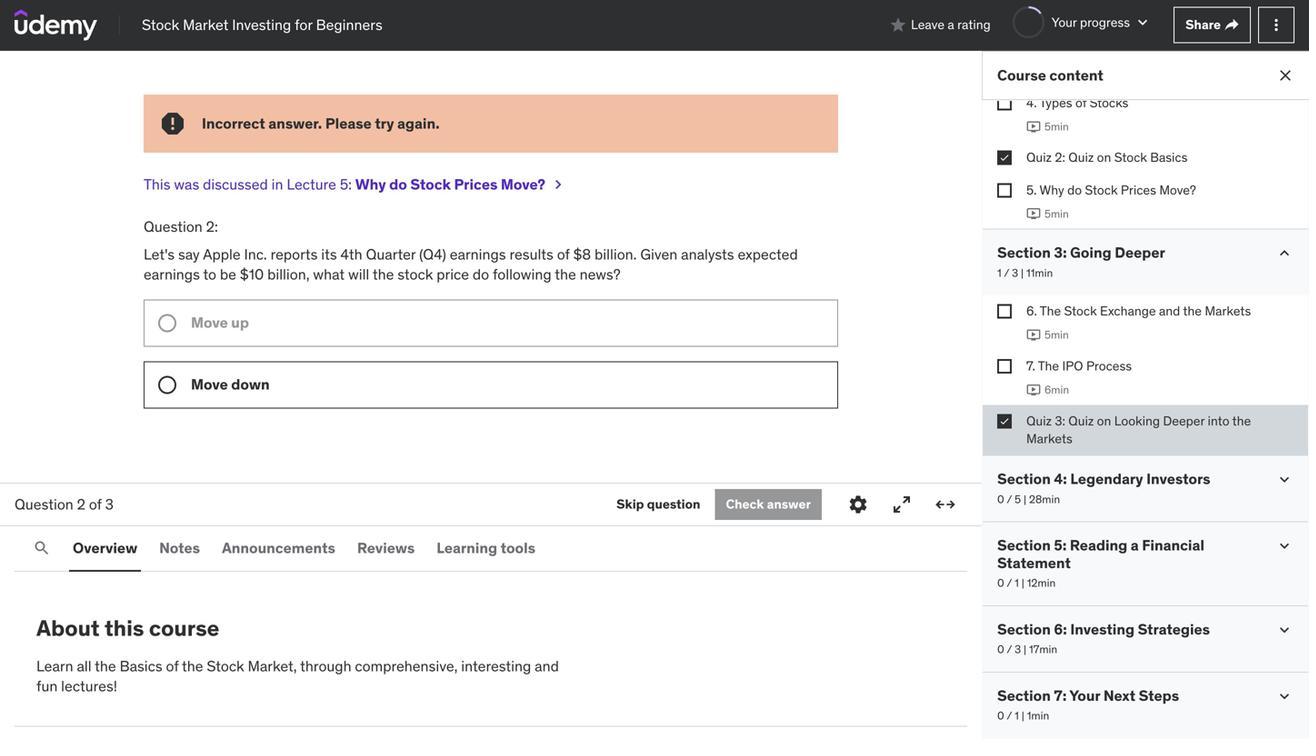 Task type: describe. For each thing, give the bounding box(es) containing it.
this was discussed in lecture 5: why do stock prices move?
[[144, 175, 546, 194]]

billion,
[[267, 265, 310, 284]]

search image
[[33, 539, 51, 557]]

the right the all
[[95, 657, 116, 675]]

6. the stock exchange and the markets
[[1027, 303, 1251, 319]]

investing for for
[[232, 15, 291, 34]]

stock market investing for beginners link
[[142, 15, 383, 35]]

section 4: legendary investors button
[[998, 470, 1211, 488]]

xsmall image for 7. the ipo process
[[998, 359, 1012, 374]]

statement
[[998, 554, 1071, 572]]

the for 6.
[[1040, 303, 1061, 319]]

question 2: let's say apple inc. reports its 4th quarter (q4) earnings results of $8 billion. given analysts expected earnings to be $10 billion, what will the stock price do following the news?
[[144, 217, 798, 284]]

why inside the sidebar element
[[1040, 182, 1065, 198]]

section 7: your next steps button
[[998, 686, 1179, 705]]

do inside the sidebar element
[[1068, 182, 1082, 198]]

expanded view image
[[935, 494, 957, 516]]

0 horizontal spatial move?
[[501, 175, 546, 194]]

lectures!
[[61, 677, 117, 696]]

actions image
[[1268, 16, 1286, 34]]

sidebar element
[[982, 0, 1309, 739]]

notes
[[159, 539, 200, 557]]

this
[[105, 615, 144, 642]]

3: for section
[[1054, 243, 1067, 262]]

learning tools
[[437, 539, 536, 557]]

2: for quiz
[[1055, 149, 1066, 166]]

learning tools button
[[433, 526, 539, 570]]

1min
[[1027, 709, 1050, 723]]

check answer
[[726, 496, 811, 512]]

announcements
[[222, 539, 335, 557]]

2
[[77, 495, 85, 514]]

its
[[321, 245, 337, 264]]

| inside section 7: your next steps 0 / 1 | 1min
[[1022, 709, 1025, 723]]

stock down again.
[[410, 175, 451, 194]]

| inside section 5: reading a financial statement 0 / 1 | 12min
[[1022, 576, 1025, 590]]

again.
[[397, 114, 440, 133]]

section 5: reading a financial statement button
[[998, 536, 1261, 572]]

overview
[[73, 539, 137, 557]]

stock up 5. why do stock prices move?
[[1115, 149, 1147, 166]]

play the stock exchange and the markets image
[[1027, 328, 1041, 342]]

1 inside section 3: going deeper 1 / 3 | 11min
[[998, 266, 1002, 280]]

check answer button
[[715, 489, 822, 520]]

quiz 2: quiz on stock basics
[[1027, 149, 1188, 166]]

of inside question 2: let's say apple inc. reports its 4th quarter (q4) earnings results of $8 billion. given analysts expected earnings to be $10 billion, what will the stock price do following the news?
[[557, 245, 570, 264]]

incorrect
[[202, 114, 265, 133]]

2: for question
[[206, 217, 218, 236]]

xsmall image inside share button
[[1225, 18, 1239, 32]]

share button
[[1174, 7, 1251, 43]]

a inside button
[[948, 17, 955, 33]]

0 horizontal spatial prices
[[454, 175, 498, 194]]

your progress
[[1052, 14, 1130, 30]]

0 inside section 5: reading a financial statement 0 / 1 | 12min
[[998, 576, 1005, 590]]

in
[[272, 175, 283, 194]]

given
[[640, 245, 678, 264]]

1 vertical spatial 3
[[105, 495, 114, 514]]

3: for quiz
[[1055, 413, 1066, 429]]

please
[[325, 114, 372, 133]]

course
[[998, 66, 1046, 84]]

reading
[[1070, 536, 1128, 555]]

7:
[[1054, 686, 1067, 705]]

news?
[[580, 265, 621, 284]]

6:
[[1054, 620, 1067, 639]]

types
[[1040, 94, 1073, 111]]

analysts
[[681, 245, 734, 264]]

quiz up 5. why do stock prices move?
[[1069, 149, 1094, 166]]

leave a rating
[[911, 17, 991, 33]]

small image inside leave a rating button
[[889, 16, 908, 34]]

section for section 3: going deeper
[[998, 243, 1051, 262]]

rating
[[958, 17, 991, 33]]

process
[[1087, 358, 1132, 374]]

1 inside section 5: reading a financial statement 0 / 1 | 12min
[[1015, 576, 1019, 590]]

content
[[1050, 66, 1104, 84]]

skip question button
[[617, 489, 701, 520]]

question for question 2: let's say apple inc. reports its 4th quarter (q4) earnings results of $8 billion. given analysts expected earnings to be $10 billion, what will the stock price do following the news?
[[144, 217, 203, 236]]

stocks
[[1090, 94, 1129, 111]]

12min
[[1027, 576, 1056, 590]]

stock left exchange
[[1064, 303, 1097, 319]]

do inside question 2: let's say apple inc. reports its 4th quarter (q4) earnings results of $8 billion. given analysts expected earnings to be $10 billion, what will the stock price do following the news?
[[473, 265, 489, 284]]

and inside learn all the basics of the stock market, through comprehensive, interesting and fun lectures!
[[535, 657, 559, 675]]

quiz down play types of stocks icon
[[1027, 149, 1052, 166]]

section 3: going deeper button
[[998, 243, 1166, 262]]

ipo
[[1063, 358, 1083, 374]]

small image for section 4: legendary investors
[[1276, 471, 1294, 489]]

question 2 of 3
[[15, 495, 114, 514]]

4:
[[1054, 470, 1067, 488]]

2 vertical spatial xsmall image
[[998, 414, 1012, 429]]

/ for section 3: going deeper
[[1004, 266, 1010, 280]]

move up
[[191, 313, 249, 332]]

small image inside your progress dropdown button
[[1134, 13, 1152, 31]]

xsmall image for 5. why do stock prices move?
[[998, 183, 1012, 198]]

price
[[437, 265, 469, 284]]

4. types of stocks
[[1027, 94, 1129, 111]]

your progress button
[[1013, 6, 1152, 38]]

fun
[[36, 677, 58, 696]]

move? inside the sidebar element
[[1160, 182, 1196, 198]]

the down $8
[[555, 265, 576, 284]]

3 for section 6: investing strategies
[[1015, 642, 1021, 657]]

5min for types
[[1045, 119, 1069, 134]]

learning
[[437, 539, 497, 557]]

deeper inside section 3: going deeper 1 / 3 | 11min
[[1115, 243, 1166, 262]]

the for 7.
[[1038, 358, 1059, 374]]

1 vertical spatial xsmall image
[[998, 96, 1012, 110]]

0 inside section 4: legendary investors 0 / 5 | 28min
[[998, 492, 1005, 506]]

stock down quiz 2: quiz on stock basics
[[1085, 182, 1118, 198]]

earnings
[[144, 265, 200, 284]]

on for stock
[[1097, 149, 1112, 166]]

market,
[[248, 657, 297, 675]]

financial
[[1142, 536, 1205, 555]]

your inside dropdown button
[[1052, 14, 1077, 30]]

answer.
[[269, 114, 322, 133]]

beginners
[[316, 15, 383, 34]]

comprehensive,
[[355, 657, 458, 675]]

section 4: legendary investors 0 / 5 | 28min
[[998, 470, 1211, 506]]

your inside section 7: your next steps 0 / 1 | 1min
[[1070, 686, 1101, 705]]

of right 2
[[89, 495, 102, 514]]

1 inside section 7: your next steps 0 / 1 | 1min
[[1015, 709, 1019, 723]]

move for move down
[[191, 375, 228, 394]]

deeper inside quiz 3: quiz on looking deeper into the markets
[[1163, 413, 1205, 429]]

strategies
[[1138, 620, 1210, 639]]

11min
[[1027, 266, 1053, 280]]

$8
[[573, 245, 591, 264]]

was
[[174, 175, 199, 194]]

leave a rating button
[[889, 3, 991, 47]]

all
[[77, 657, 91, 675]]

0 horizontal spatial why
[[355, 175, 386, 194]]

/ for section 4: legendary investors
[[1007, 492, 1012, 506]]

try
[[375, 114, 394, 133]]



Task type: locate. For each thing, give the bounding box(es) containing it.
5: left reading
[[1054, 536, 1067, 555]]

investing right 6:
[[1071, 620, 1135, 639]]

section inside section 7: your next steps 0 / 1 | 1min
[[998, 686, 1051, 705]]

why right 5.
[[1040, 182, 1065, 198]]

a right reading
[[1131, 536, 1139, 555]]

deeper left 'into'
[[1163, 413, 1205, 429]]

question
[[144, 217, 203, 236], [15, 495, 73, 514]]

on for looking
[[1097, 413, 1112, 429]]

reviews button
[[354, 526, 419, 570]]

section inside section 5: reading a financial statement 0 / 1 | 12min
[[998, 536, 1051, 555]]

do down (q4) earnings
[[473, 265, 489, 284]]

3: down 6min
[[1055, 413, 1066, 429]]

section up 11min
[[998, 243, 1051, 262]]

1 vertical spatial 1
[[1015, 576, 1019, 590]]

/ left 11min
[[1004, 266, 1010, 280]]

section inside section 4: legendary investors 0 / 5 | 28min
[[998, 470, 1051, 488]]

1 vertical spatial basics
[[120, 657, 162, 675]]

going
[[1070, 243, 1112, 262]]

1
[[998, 266, 1002, 280], [1015, 576, 1019, 590], [1015, 709, 1019, 723]]

will
[[348, 265, 369, 284]]

0 horizontal spatial investing
[[232, 15, 291, 34]]

to
[[203, 265, 216, 284]]

0 vertical spatial a
[[948, 17, 955, 33]]

leave
[[911, 17, 945, 33]]

open lecture image
[[549, 176, 567, 194]]

1 vertical spatial 2:
[[206, 217, 218, 236]]

a
[[948, 17, 955, 33], [1131, 536, 1139, 555]]

of down course
[[166, 657, 179, 675]]

tools
[[501, 539, 536, 557]]

5min for the
[[1045, 328, 1069, 342]]

1 on from the top
[[1097, 149, 1112, 166]]

0 vertical spatial question
[[144, 217, 203, 236]]

through
[[300, 657, 352, 675]]

down
[[231, 375, 270, 394]]

play types of stocks image
[[1027, 119, 1041, 134]]

of inside the sidebar element
[[1076, 94, 1087, 111]]

quiz down 6min
[[1069, 413, 1094, 429]]

stock
[[398, 265, 433, 284]]

say
[[178, 245, 200, 264]]

| left 11min
[[1021, 266, 1024, 280]]

section 6: investing strategies button
[[998, 620, 1210, 639]]

1 vertical spatial question
[[15, 495, 73, 514]]

why right lecture
[[355, 175, 386, 194]]

1 vertical spatial investing
[[1071, 620, 1135, 639]]

1 horizontal spatial 2:
[[1055, 149, 1066, 166]]

3 5min from the top
[[1045, 328, 1069, 342]]

the inside quiz 3: quiz on looking deeper into the markets
[[1233, 413, 1251, 429]]

1 vertical spatial on
[[1097, 413, 1112, 429]]

of
[[1076, 94, 1087, 111], [557, 245, 570, 264], [89, 495, 102, 514], [166, 657, 179, 675]]

2 xsmall image from the top
[[998, 183, 1012, 198]]

0 left '1min'
[[998, 709, 1005, 723]]

move left down
[[191, 375, 228, 394]]

xsmall image
[[998, 151, 1012, 165], [998, 183, 1012, 198], [998, 304, 1012, 319], [998, 359, 1012, 374]]

notes button
[[156, 526, 204, 570]]

expected
[[738, 245, 798, 264]]

0 down the statement
[[998, 576, 1005, 590]]

3 0 from the top
[[998, 642, 1005, 657]]

fullscreen image
[[891, 494, 913, 516]]

close course content sidebar image
[[1277, 66, 1295, 85]]

0 vertical spatial basics
[[1150, 149, 1188, 166]]

3 inside section 6: investing strategies 0 / 3 | 17min
[[1015, 642, 1021, 657]]

3: inside quiz 3: quiz on looking deeper into the markets
[[1055, 413, 1066, 429]]

1 5min from the top
[[1045, 119, 1069, 134]]

0 horizontal spatial markets
[[1027, 431, 1073, 447]]

move left "up"
[[191, 313, 228, 332]]

basics inside the sidebar element
[[1150, 149, 1188, 166]]

xsmall image
[[1225, 18, 1239, 32], [998, 96, 1012, 110], [998, 414, 1012, 429]]

be
[[220, 265, 236, 284]]

1 horizontal spatial prices
[[1121, 182, 1157, 198]]

deeper right going
[[1115, 243, 1166, 262]]

0 left 17min
[[998, 642, 1005, 657]]

your left progress on the top of page
[[1052, 14, 1077, 30]]

1 left 11min
[[998, 266, 1002, 280]]

prices down quiz 2: quiz on stock basics
[[1121, 182, 1157, 198]]

settings image
[[847, 494, 869, 516]]

let's say apple inc. reports its 4th quarter (q4) earnings results of $8 billion. given analysts expected earnings to be $10 billion, what will the stock price do following the news? group
[[144, 300, 838, 409]]

section
[[998, 243, 1051, 262], [998, 470, 1051, 488], [998, 536, 1051, 555], [998, 620, 1051, 639], [998, 686, 1051, 705]]

4th
[[341, 245, 362, 264]]

1 horizontal spatial markets
[[1205, 303, 1251, 319]]

share
[[1186, 16, 1221, 33]]

/ left 5 at the bottom of page
[[1007, 492, 1012, 506]]

3 section from the top
[[998, 536, 1051, 555]]

basics up 5. why do stock prices move?
[[1150, 149, 1188, 166]]

5min right the play why do stock prices move? "image"
[[1045, 207, 1069, 221]]

question for question 2 of 3
[[15, 495, 73, 514]]

1 vertical spatial your
[[1070, 686, 1101, 705]]

2 5min from the top
[[1045, 207, 1069, 221]]

7. the ipo process
[[1027, 358, 1132, 374]]

quiz down play the ipo process icon
[[1027, 413, 1052, 429]]

/
[[1004, 266, 1010, 280], [1007, 492, 1012, 506], [1007, 576, 1012, 590], [1007, 642, 1012, 657], [1007, 709, 1012, 723]]

5min right play the stock exchange and the markets icon
[[1045, 328, 1069, 342]]

2 vertical spatial 3
[[1015, 642, 1021, 657]]

on up 5. why do stock prices move?
[[1097, 149, 1112, 166]]

0 vertical spatial 1
[[998, 266, 1002, 280]]

the down quarter
[[373, 265, 394, 284]]

do down the try
[[389, 175, 407, 194]]

question up let's
[[144, 217, 203, 236]]

0 horizontal spatial 5:
[[340, 175, 352, 194]]

0 horizontal spatial do
[[389, 175, 407, 194]]

quiz 3: quiz on looking deeper into the markets
[[1027, 413, 1251, 447]]

section for section 7: your next steps
[[998, 686, 1051, 705]]

5.
[[1027, 182, 1037, 198]]

stock
[[142, 15, 179, 34], [1115, 149, 1147, 166], [410, 175, 451, 194], [1085, 182, 1118, 198], [1064, 303, 1097, 319], [207, 657, 244, 675]]

(q4) earnings
[[419, 245, 506, 264]]

/ left 17min
[[1007, 642, 1012, 657]]

$10
[[240, 265, 264, 284]]

do right 5.
[[1068, 182, 1082, 198]]

section for section 6: investing strategies
[[998, 620, 1051, 639]]

| inside section 4: legendary investors 0 / 5 | 28min
[[1024, 492, 1027, 506]]

the down course
[[182, 657, 203, 675]]

0 horizontal spatial 2:
[[206, 217, 218, 236]]

legendary
[[1071, 470, 1144, 488]]

question left 2
[[15, 495, 73, 514]]

2 vertical spatial 1
[[1015, 709, 1019, 723]]

course content
[[998, 66, 1104, 84]]

section up '1min'
[[998, 686, 1051, 705]]

2: inside question 2: let's say apple inc. reports its 4th quarter (q4) earnings results of $8 billion. given analysts expected earnings to be $10 billion, what will the stock price do following the news?
[[206, 217, 218, 236]]

the right exchange
[[1183, 303, 1202, 319]]

1 horizontal spatial and
[[1159, 303, 1181, 319]]

small image for section 3: going deeper
[[1276, 244, 1294, 262]]

play why do stock prices move? image
[[1027, 207, 1041, 221]]

udemy image
[[15, 9, 97, 41]]

xsmall image for 6. the stock exchange and the markets
[[998, 304, 1012, 319]]

let's
[[144, 245, 175, 264]]

investing
[[232, 15, 291, 34], [1071, 620, 1135, 639]]

learn
[[36, 657, 73, 675]]

up
[[231, 313, 249, 332]]

about this course
[[36, 615, 219, 642]]

1 horizontal spatial question
[[144, 217, 203, 236]]

small image for section 6: investing strategies
[[1276, 621, 1294, 639]]

0 vertical spatial 5min
[[1045, 119, 1069, 134]]

0 inside section 7: your next steps 0 / 1 | 1min
[[998, 709, 1005, 723]]

section for section 4: legendary investors
[[998, 470, 1051, 488]]

/ for section 6: investing strategies
[[1007, 642, 1012, 657]]

progress
[[1080, 14, 1130, 30]]

section up 17min
[[998, 620, 1051, 639]]

0 vertical spatial xsmall image
[[1225, 18, 1239, 32]]

apple
[[203, 245, 241, 264]]

small image
[[889, 16, 908, 34], [1276, 471, 1294, 489], [1276, 537, 1294, 555], [1276, 621, 1294, 639]]

1 vertical spatial small image
[[1276, 244, 1294, 262]]

2 move from the top
[[191, 375, 228, 394]]

1 move from the top
[[191, 313, 228, 332]]

a left rating at the right of page
[[948, 17, 955, 33]]

your right the 7:
[[1070, 686, 1101, 705]]

2 section from the top
[[998, 470, 1051, 488]]

of inside learn all the basics of the stock market, through comprehensive, interesting and fun lectures!
[[166, 657, 179, 675]]

on inside quiz 3: quiz on looking deeper into the markets
[[1097, 413, 1112, 429]]

5:
[[340, 175, 352, 194], [1054, 536, 1067, 555]]

/ down the statement
[[1007, 576, 1012, 590]]

looking
[[1115, 413, 1160, 429]]

1 vertical spatial a
[[1131, 536, 1139, 555]]

3 for section 3: going deeper
[[1012, 266, 1019, 280]]

quarter
[[366, 245, 416, 264]]

1 horizontal spatial do
[[473, 265, 489, 284]]

into
[[1208, 413, 1230, 429]]

| for section 6: investing strategies
[[1024, 642, 1027, 657]]

and right exchange
[[1159, 303, 1181, 319]]

1 horizontal spatial 5:
[[1054, 536, 1067, 555]]

1 horizontal spatial move?
[[1160, 182, 1196, 198]]

the
[[373, 265, 394, 284], [555, 265, 576, 284], [1183, 303, 1202, 319], [1233, 413, 1251, 429], [95, 657, 116, 675], [182, 657, 203, 675]]

investing left for
[[232, 15, 291, 34]]

1 horizontal spatial basics
[[1150, 149, 1188, 166]]

a inside section 5: reading a financial statement 0 / 1 | 12min
[[1131, 536, 1139, 555]]

5min right play types of stocks icon
[[1045, 119, 1069, 134]]

2: up "apple"
[[206, 217, 218, 236]]

section inside section 6: investing strategies 0 / 3 | 17min
[[998, 620, 1051, 639]]

0 vertical spatial on
[[1097, 149, 1112, 166]]

0 vertical spatial 3:
[[1054, 243, 1067, 262]]

4 0 from the top
[[998, 709, 1005, 723]]

1 vertical spatial 3:
[[1055, 413, 1066, 429]]

section inside section 3: going deeper 1 / 3 | 11min
[[998, 243, 1051, 262]]

investing for strategies
[[1071, 620, 1135, 639]]

section 5: reading a financial statement 0 / 1 | 12min
[[998, 536, 1205, 590]]

section 3: going deeper 1 / 3 | 11min
[[998, 243, 1166, 280]]

steps
[[1139, 686, 1179, 705]]

0 vertical spatial small image
[[1134, 13, 1152, 31]]

question inside question 2: let's say apple inc. reports its 4th quarter (q4) earnings results of $8 billion. given analysts expected earnings to be $10 billion, what will the stock price do following the news?
[[144, 217, 203, 236]]

1 vertical spatial and
[[535, 657, 559, 675]]

the right 7.
[[1038, 358, 1059, 374]]

2: down types
[[1055, 149, 1066, 166]]

3 left 17min
[[1015, 642, 1021, 657]]

4 section from the top
[[998, 620, 1051, 639]]

billion.
[[595, 245, 637, 264]]

0 vertical spatial the
[[1040, 303, 1061, 319]]

0 vertical spatial your
[[1052, 14, 1077, 30]]

small image for section 7: your next steps
[[1276, 687, 1294, 705]]

move for move up
[[191, 313, 228, 332]]

0 inside section 6: investing strategies 0 / 3 | 17min
[[998, 642, 1005, 657]]

the right 6.
[[1040, 303, 1061, 319]]

0 vertical spatial investing
[[232, 15, 291, 34]]

1 vertical spatial deeper
[[1163, 413, 1205, 429]]

1 vertical spatial 5:
[[1054, 536, 1067, 555]]

0 vertical spatial markets
[[1205, 303, 1251, 319]]

about
[[36, 615, 100, 642]]

| right 5 at the bottom of page
[[1024, 492, 1027, 506]]

exchange
[[1100, 303, 1156, 319]]

4 xsmall image from the top
[[998, 359, 1012, 374]]

the right 'into'
[[1233, 413, 1251, 429]]

section up 5 at the bottom of page
[[998, 470, 1051, 488]]

0 horizontal spatial basics
[[120, 657, 162, 675]]

1 section from the top
[[998, 243, 1051, 262]]

1 vertical spatial 5min
[[1045, 207, 1069, 221]]

basics inside learn all the basics of the stock market, through comprehensive, interesting and fun lectures!
[[120, 657, 162, 675]]

basics down about this course
[[120, 657, 162, 675]]

1 horizontal spatial investing
[[1071, 620, 1135, 639]]

small image
[[1134, 13, 1152, 31], [1276, 244, 1294, 262], [1276, 687, 1294, 705]]

2 0 from the top
[[998, 576, 1005, 590]]

3: inside section 3: going deeper 1 / 3 | 11min
[[1054, 243, 1067, 262]]

| inside section 3: going deeper 1 / 3 | 11min
[[1021, 266, 1024, 280]]

markets inside quiz 3: quiz on looking deeper into the markets
[[1027, 431, 1073, 447]]

5 section from the top
[[998, 686, 1051, 705]]

market
[[183, 15, 229, 34]]

/ left '1min'
[[1007, 709, 1012, 723]]

following
[[493, 265, 552, 284]]

move? left the open lecture icon
[[501, 175, 546, 194]]

3 left 11min
[[1012, 266, 1019, 280]]

0 left 5 at the bottom of page
[[998, 492, 1005, 506]]

skip question
[[617, 496, 701, 512]]

investing inside section 6: investing strategies 0 / 3 | 17min
[[1071, 620, 1135, 639]]

prices up question 2: let's say apple inc. reports its 4th quarter (q4) earnings results of $8 billion. given analysts expected earnings to be $10 billion, what will the stock price do following the news?
[[454, 175, 498, 194]]

2 horizontal spatial do
[[1068, 182, 1082, 198]]

0 vertical spatial and
[[1159, 303, 1181, 319]]

| left 12min
[[1022, 576, 1025, 590]]

3 right 2
[[105, 495, 114, 514]]

learn all the basics of the stock market, through comprehensive, interesting and fun lectures!
[[36, 657, 559, 696]]

5. why do stock prices move?
[[1027, 182, 1196, 198]]

of left $8
[[557, 245, 570, 264]]

1 horizontal spatial a
[[1131, 536, 1139, 555]]

small image for section 5: reading a financial statement
[[1276, 537, 1294, 555]]

| for section 3: going deeper
[[1021, 266, 1024, 280]]

0 vertical spatial 3
[[1012, 266, 1019, 280]]

0 horizontal spatial a
[[948, 17, 955, 33]]

3: left going
[[1054, 243, 1067, 262]]

28min
[[1029, 492, 1060, 506]]

5
[[1015, 492, 1021, 506]]

section 7: your next steps 0 / 1 | 1min
[[998, 686, 1179, 723]]

|
[[1021, 266, 1024, 280], [1024, 492, 1027, 506], [1022, 576, 1025, 590], [1024, 642, 1027, 657], [1022, 709, 1025, 723]]

0 horizontal spatial question
[[15, 495, 73, 514]]

basics
[[1150, 149, 1188, 166], [120, 657, 162, 675]]

2: inside the sidebar element
[[1055, 149, 1066, 166]]

0 vertical spatial 5:
[[340, 175, 352, 194]]

and right interesting
[[535, 657, 559, 675]]

1 0 from the top
[[998, 492, 1005, 506]]

for
[[295, 15, 313, 34]]

1 xsmall image from the top
[[998, 151, 1012, 165]]

1 vertical spatial the
[[1038, 358, 1059, 374]]

section 6: investing strategies 0 / 3 | 17min
[[998, 620, 1210, 657]]

move down
[[191, 375, 270, 394]]

5: right lecture
[[340, 175, 352, 194]]

2 vertical spatial small image
[[1276, 687, 1294, 705]]

the
[[1040, 303, 1061, 319], [1038, 358, 1059, 374]]

incorrect answer. please try again.
[[202, 114, 440, 133]]

course
[[149, 615, 219, 642]]

section up 12min
[[998, 536, 1051, 555]]

section for section 5: reading a financial statement
[[998, 536, 1051, 555]]

1 horizontal spatial why
[[1040, 182, 1065, 198]]

play the ipo process image
[[1027, 383, 1041, 397]]

| left 17min
[[1024, 642, 1027, 657]]

announcements button
[[218, 526, 339, 570]]

2 vertical spatial 5min
[[1045, 328, 1069, 342]]

overview button
[[69, 526, 141, 570]]

on left looking
[[1097, 413, 1112, 429]]

0 horizontal spatial and
[[535, 657, 559, 675]]

0 vertical spatial deeper
[[1115, 243, 1166, 262]]

stock inside learn all the basics of the stock market, through comprehensive, interesting and fun lectures!
[[207, 657, 244, 675]]

1 vertical spatial markets
[[1027, 431, 1073, 447]]

| left '1min'
[[1022, 709, 1025, 723]]

1 left '1min'
[[1015, 709, 1019, 723]]

0 vertical spatial 2:
[[1055, 149, 1066, 166]]

stock inside "link"
[[142, 15, 179, 34]]

and inside the sidebar element
[[1159, 303, 1181, 319]]

/ inside section 3: going deeper 1 / 3 | 11min
[[1004, 266, 1010, 280]]

7.
[[1027, 358, 1036, 374]]

stock left market
[[142, 15, 179, 34]]

3 inside section 3: going deeper 1 / 3 | 11min
[[1012, 266, 1019, 280]]

1 vertical spatial move
[[191, 375, 228, 394]]

next
[[1104, 686, 1136, 705]]

1 left 12min
[[1015, 576, 1019, 590]]

5: inside section 5: reading a financial statement 0 / 1 | 12min
[[1054, 536, 1067, 555]]

/ inside section 7: your next steps 0 / 1 | 1min
[[1007, 709, 1012, 723]]

2 on from the top
[[1097, 413, 1112, 429]]

discussed
[[203, 175, 268, 194]]

| for section 4: legendary investors
[[1024, 492, 1027, 506]]

what
[[313, 265, 345, 284]]

5min for why
[[1045, 207, 1069, 221]]

prices inside the sidebar element
[[1121, 182, 1157, 198]]

/ inside section 6: investing strategies 0 / 3 | 17min
[[1007, 642, 1012, 657]]

2:
[[1055, 149, 1066, 166], [206, 217, 218, 236]]

move? down quiz 2: quiz on stock basics
[[1160, 182, 1196, 198]]

/ inside section 4: legendary investors 0 / 5 | 28min
[[1007, 492, 1012, 506]]

investors
[[1147, 470, 1211, 488]]

stock left market,
[[207, 657, 244, 675]]

results
[[510, 245, 554, 264]]

interesting
[[461, 657, 531, 675]]

/ inside section 5: reading a financial statement 0 / 1 | 12min
[[1007, 576, 1012, 590]]

of right types
[[1076, 94, 1087, 111]]

6min
[[1045, 383, 1069, 397]]

investing inside "link"
[[232, 15, 291, 34]]

3:
[[1054, 243, 1067, 262], [1055, 413, 1066, 429]]

0 vertical spatial move
[[191, 313, 228, 332]]

3 xsmall image from the top
[[998, 304, 1012, 319]]

deeper
[[1115, 243, 1166, 262], [1163, 413, 1205, 429]]

| inside section 6: investing strategies 0 / 3 | 17min
[[1024, 642, 1027, 657]]



Task type: vqa. For each thing, say whether or not it's contained in the screenshot.
From
no



